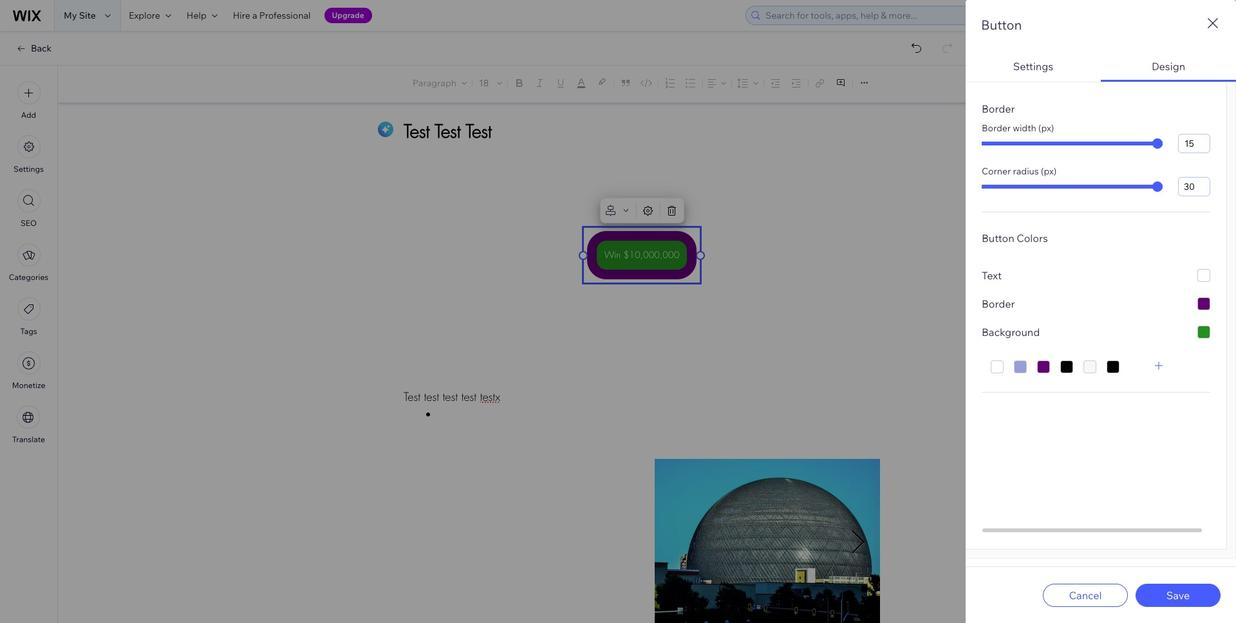 Task type: locate. For each thing, give the bounding box(es) containing it.
1 horizontal spatial test
[[443, 390, 458, 404]]

Add a Catchy Title text field
[[404, 119, 866, 143]]

design button
[[1101, 50, 1236, 82]]

button for button colors
[[982, 232, 1015, 245]]

border up border width (px)
[[982, 102, 1015, 115]]

settings
[[1014, 60, 1054, 73], [14, 164, 44, 174]]

notes button
[[1159, 75, 1211, 93]]

2 vertical spatial border
[[982, 298, 1015, 310]]

(px) right the radius
[[1041, 166, 1057, 177]]

testx
[[480, 390, 500, 404]]

None number field
[[1179, 134, 1211, 153], [1179, 177, 1211, 196], [1179, 134, 1211, 153], [1179, 177, 1211, 196]]

cancel
[[1069, 589, 1102, 602]]

1 vertical spatial button
[[982, 232, 1015, 245]]

back button
[[15, 43, 52, 54]]

1 horizontal spatial settings
[[1014, 60, 1054, 73]]

2 horizontal spatial test
[[462, 390, 477, 404]]

paragraph button
[[410, 74, 469, 92]]

translate button
[[12, 406, 45, 444]]

0 vertical spatial border
[[982, 102, 1015, 115]]

test
[[424, 390, 439, 404], [443, 390, 458, 404], [462, 390, 477, 404]]

1 horizontal spatial settings button
[[966, 50, 1101, 82]]

radius
[[1013, 166, 1039, 177]]

1 vertical spatial border
[[982, 122, 1011, 134]]

settings up seo button
[[14, 164, 44, 174]]

border width (px)
[[982, 122, 1054, 134]]

0 vertical spatial button
[[981, 17, 1022, 33]]

test
[[404, 390, 421, 404]]

1 vertical spatial (px)
[[1041, 166, 1057, 177]]

0 vertical spatial settings button
[[966, 50, 1101, 82]]

button
[[981, 17, 1022, 33], [982, 232, 1015, 245]]

0 horizontal spatial settings button
[[14, 135, 44, 174]]

text
[[982, 269, 1002, 282]]

(px) right 'width'
[[1039, 122, 1054, 134]]

monetize button
[[12, 352, 45, 390]]

2 test from the left
[[443, 390, 458, 404]]

border
[[982, 102, 1015, 115], [982, 122, 1011, 134], [982, 298, 1015, 310]]

tab list
[[966, 50, 1236, 559]]

explore
[[129, 10, 160, 21]]

0 vertical spatial settings
[[1014, 60, 1054, 73]]

0 horizontal spatial settings
[[14, 164, 44, 174]]

settings button
[[966, 50, 1101, 82], [14, 135, 44, 174]]

1 vertical spatial settings
[[14, 164, 44, 174]]

None range field
[[982, 142, 1163, 146], [982, 185, 1163, 189], [982, 142, 1163, 146], [982, 185, 1163, 189]]

menu
[[0, 73, 57, 452]]

settings inside button
[[1014, 60, 1054, 73]]

border left 'width'
[[982, 122, 1011, 134]]

button for button
[[981, 17, 1022, 33]]

(px)
[[1039, 122, 1054, 134], [1041, 166, 1057, 177]]

0 vertical spatial (px)
[[1039, 122, 1054, 134]]

monetize
[[12, 381, 45, 390]]

settings up 'width'
[[1014, 60, 1054, 73]]

notes
[[1183, 78, 1208, 90]]

border down text
[[982, 298, 1015, 310]]

win $10,000,000 button
[[587, 231, 697, 280]]

seo button
[[17, 189, 40, 228]]

tab list containing settings
[[966, 50, 1236, 559]]

hire a professional
[[233, 10, 311, 21]]

menu containing add
[[0, 73, 57, 452]]

settings button down add
[[14, 135, 44, 174]]

0 horizontal spatial test
[[424, 390, 439, 404]]

button inside design tab panel
[[982, 232, 1015, 245]]

(px) for corner radius (px)
[[1041, 166, 1057, 177]]

settings button up 'width'
[[966, 50, 1101, 82]]

paragraph
[[413, 77, 457, 89]]



Task type: describe. For each thing, give the bounding box(es) containing it.
width
[[1013, 122, 1037, 134]]

design
[[1152, 60, 1186, 73]]

tags
[[20, 327, 37, 336]]

help button
[[179, 0, 225, 31]]

Search for tools, apps, help & more... field
[[762, 6, 1059, 24]]

hire
[[233, 10, 250, 21]]

save button
[[1136, 584, 1221, 607]]

colors
[[1017, 232, 1048, 245]]

professional
[[259, 10, 311, 21]]

a
[[252, 10, 257, 21]]

help
[[187, 10, 207, 21]]

1 vertical spatial settings button
[[14, 135, 44, 174]]

hire a professional link
[[225, 0, 318, 31]]

categories
[[9, 272, 48, 282]]

win
[[604, 249, 621, 261]]

3 test from the left
[[462, 390, 477, 404]]

upgrade button
[[324, 8, 372, 23]]

test test test test testx
[[404, 390, 500, 404]]

3 border from the top
[[982, 298, 1015, 310]]

corner radius (px)
[[982, 166, 1057, 177]]

1 border from the top
[[982, 102, 1015, 115]]

upgrade
[[332, 10, 364, 20]]

2 border from the top
[[982, 122, 1011, 134]]

1 test from the left
[[424, 390, 439, 404]]

button colors
[[982, 232, 1048, 245]]

add button
[[17, 81, 40, 120]]

categories button
[[9, 243, 48, 282]]

my site
[[64, 10, 96, 21]]

$10,000,000
[[624, 249, 680, 261]]

win $10,000,000
[[604, 249, 680, 261]]

(px) for border width (px)
[[1039, 122, 1054, 134]]

design tab panel
[[966, 82, 1236, 559]]

tags button
[[17, 298, 40, 336]]

back
[[31, 43, 52, 54]]

add
[[21, 110, 36, 120]]

translate
[[12, 435, 45, 444]]

corner
[[982, 166, 1011, 177]]

site
[[79, 10, 96, 21]]

settings inside menu
[[14, 164, 44, 174]]

seo
[[21, 218, 37, 228]]

background
[[982, 326, 1040, 339]]

my
[[64, 10, 77, 21]]

save
[[1167, 589, 1190, 602]]

cancel button
[[1043, 584, 1128, 607]]



Task type: vqa. For each thing, say whether or not it's contained in the screenshot.
the Preview button
no



